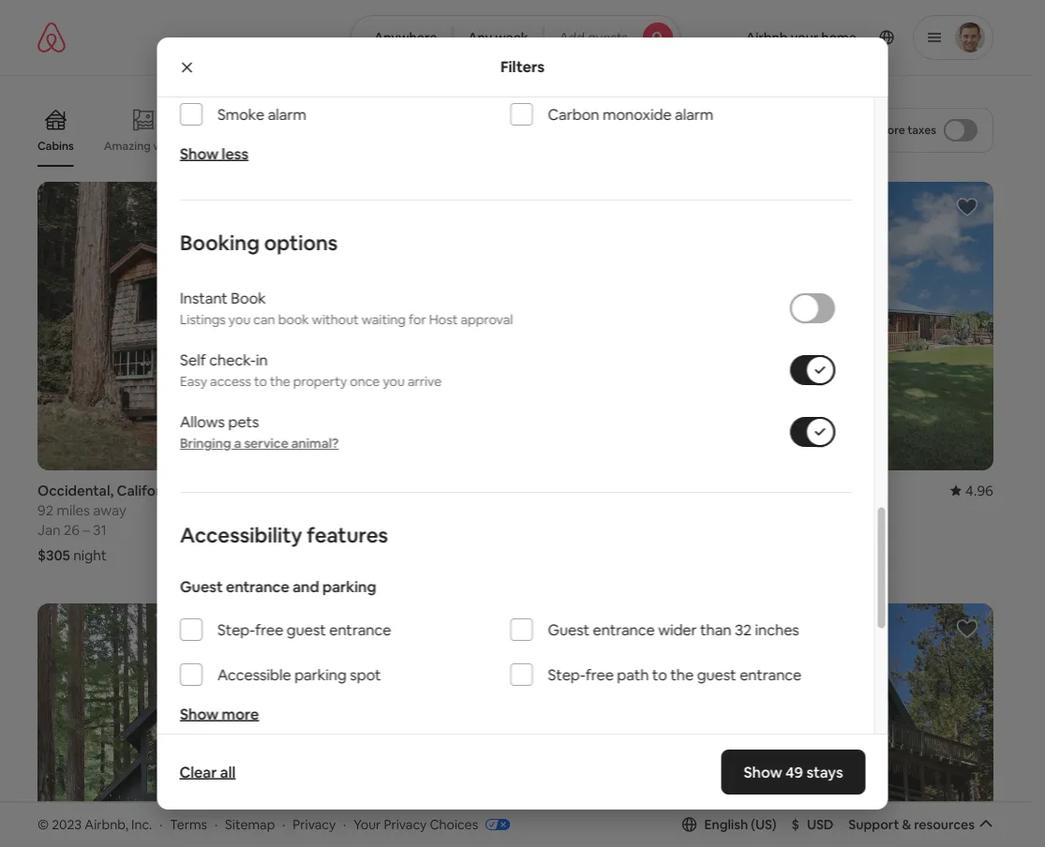 Task type: describe. For each thing, give the bounding box(es) containing it.
© 2023 airbnb, inc. ·
[[37, 816, 163, 833]]

2023
[[52, 816, 82, 833]]

for
[[408, 311, 426, 328]]

pets
[[228, 412, 259, 431]]

guest for guest entrance and parking
[[180, 577, 222, 596]]

show 49 stays
[[744, 763, 843, 782]]

english (us)
[[705, 816, 777, 833]]

49
[[786, 763, 803, 782]]

stinson
[[364, 481, 413, 499]]

31
[[93, 521, 107, 539]]

show for show 49 stays
[[744, 763, 782, 782]]

smoke alarm
[[217, 105, 306, 124]]

2 california from the left
[[463, 481, 527, 499]]

once
[[349, 373, 380, 390]]

show map
[[472, 734, 536, 751]]

california for acampo, california
[[753, 481, 816, 499]]

property
[[293, 373, 347, 390]]

book
[[230, 288, 266, 308]]

monoxide
[[602, 105, 671, 124]]

0 vertical spatial parking
[[322, 577, 376, 596]]

display total before taxes button
[[785, 108, 994, 153]]

inches
[[755, 620, 799, 640]]

terms · sitemap · privacy
[[170, 816, 336, 833]]

$ usd
[[792, 816, 834, 833]]

2 alarm from the left
[[675, 105, 713, 124]]

self check-in easy access to the property once you arrive
[[180, 350, 441, 390]]

allows
[[180, 412, 224, 431]]

support & resources
[[849, 816, 975, 833]]

2 – from the left
[[403, 521, 410, 539]]

smoke
[[217, 105, 264, 124]]

all
[[220, 763, 236, 782]]

terms
[[170, 816, 207, 833]]

booking
[[180, 229, 259, 256]]

acampo, california
[[690, 481, 816, 499]]

easy
[[180, 373, 207, 390]]

any week button
[[452, 15, 544, 60]]

7
[[414, 521, 421, 539]]

guests
[[588, 29, 628, 46]]

your
[[354, 816, 381, 833]]

anywhere button
[[351, 15, 453, 60]]

1 horizontal spatial to
[[652, 665, 667, 685]]

nov 2 – 7
[[364, 521, 421, 539]]

entrance down "inches"
[[739, 665, 801, 685]]

accessible
[[217, 665, 291, 685]]

can
[[253, 311, 275, 328]]

step- for step-free path to the guest entrance
[[547, 665, 585, 685]]

show less
[[180, 144, 248, 163]]

amazing views
[[104, 139, 183, 153]]

show less button
[[180, 144, 248, 163]]

sitemap
[[225, 816, 275, 833]]

1 horizontal spatial guest
[[697, 665, 736, 685]]

0 horizontal spatial guest
[[286, 620, 326, 640]]

stays
[[806, 763, 843, 782]]

allows pets bringing a service animal?
[[180, 412, 338, 452]]

access
[[210, 373, 251, 390]]

carbon
[[547, 105, 599, 124]]

show more
[[180, 705, 259, 724]]

miles
[[57, 501, 90, 519]]

california for occidental, california 92 miles away jan 26 – 31 $305 night
[[117, 481, 180, 499]]

to inside self check-in easy access to the property once you arrive
[[254, 373, 267, 390]]

profile element
[[703, 0, 994, 75]]

spot
[[349, 665, 381, 685]]

bringing
[[180, 435, 231, 452]]

english (us) button
[[682, 816, 777, 833]]

week
[[495, 29, 528, 46]]

the inside self check-in easy access to the property once you arrive
[[269, 373, 290, 390]]

4.99
[[639, 481, 667, 499]]

less
[[221, 144, 248, 163]]

4.96 out of 5 average rating image
[[950, 481, 994, 499]]

beach,
[[416, 481, 460, 499]]

guest entrance wider than 32 inches
[[547, 620, 799, 640]]

support & resources button
[[849, 816, 994, 833]]

total
[[842, 123, 867, 137]]

animal?
[[291, 435, 338, 452]]

more
[[221, 705, 259, 724]]

free for path
[[585, 665, 613, 685]]

4.98
[[313, 481, 341, 499]]

host
[[429, 311, 457, 328]]

1 vertical spatial parking
[[294, 665, 346, 685]]

waiting
[[361, 311, 405, 328]]

your privacy choices link
[[354, 816, 510, 834]]

add
[[559, 29, 585, 46]]

4 · from the left
[[343, 816, 346, 833]]

92
[[37, 501, 54, 519]]

booking options
[[180, 229, 337, 256]]

show for show more
[[180, 705, 218, 724]]

choices
[[430, 816, 478, 833]]

1 privacy from the left
[[293, 816, 336, 833]]

english
[[705, 816, 748, 833]]

add to wishlist: cazadero, california image
[[304, 618, 326, 640]]

accessibility
[[180, 522, 302, 549]]

than
[[700, 620, 731, 640]]

instant
[[180, 288, 227, 308]]

features
[[306, 522, 388, 549]]



Task type: vqa. For each thing, say whether or not it's contained in the screenshot.
second Alarm from left
yes



Task type: locate. For each thing, give the bounding box(es) containing it.
carbon monoxide alarm
[[547, 105, 713, 124]]

1 vertical spatial step-
[[547, 665, 585, 685]]

· right inc.
[[160, 816, 163, 833]]

show
[[180, 144, 218, 163], [180, 705, 218, 724], [472, 734, 506, 751], [744, 763, 782, 782]]

1 vertical spatial you
[[382, 373, 404, 390]]

accessible parking spot
[[217, 665, 381, 685]]

&
[[902, 816, 911, 833]]

3 california from the left
[[753, 481, 816, 499]]

resources
[[914, 816, 975, 833]]

guest down 'than'
[[697, 665, 736, 685]]

show left map
[[472, 734, 506, 751]]

2
[[392, 521, 400, 539]]

show left less
[[180, 144, 218, 163]]

path
[[617, 665, 649, 685]]

bringing a service animal? button
[[180, 435, 338, 452]]

privacy left your
[[293, 816, 336, 833]]

1 vertical spatial free
[[585, 665, 613, 685]]

1 horizontal spatial privacy
[[384, 816, 427, 833]]

privacy right your
[[384, 816, 427, 833]]

1 horizontal spatial you
[[382, 373, 404, 390]]

–
[[83, 521, 90, 539], [403, 521, 410, 539]]

add guests button
[[543, 15, 681, 60]]

california right acampo,
[[753, 481, 816, 499]]

the left property
[[269, 373, 290, 390]]

1 horizontal spatial free
[[585, 665, 613, 685]]

0 horizontal spatial you
[[228, 311, 250, 328]]

1 horizontal spatial alarm
[[675, 105, 713, 124]]

add guests
[[559, 29, 628, 46]]

you inside self check-in easy access to the property once you arrive
[[382, 373, 404, 390]]

0 vertical spatial guest
[[286, 620, 326, 640]]

parking right and
[[322, 577, 376, 596]]

service
[[244, 435, 288, 452]]

clear all
[[180, 763, 236, 782]]

0 horizontal spatial guest
[[180, 577, 222, 596]]

0 vertical spatial step-
[[217, 620, 255, 640]]

·
[[160, 816, 163, 833], [215, 816, 218, 833], [282, 816, 285, 833], [343, 816, 346, 833]]

0 vertical spatial you
[[228, 311, 250, 328]]

entrance right add to wishlist: cazadero, california icon
[[329, 620, 391, 640]]

group
[[37, 94, 685, 167], [37, 182, 341, 470], [364, 182, 667, 470], [690, 182, 994, 470], [37, 604, 341, 847], [364, 604, 667, 847], [690, 604, 994, 847]]

acampo,
[[690, 481, 750, 499]]

0 horizontal spatial free
[[255, 620, 283, 640]]

check-
[[209, 350, 256, 370]]

alarm right smoke
[[267, 105, 306, 124]]

0 horizontal spatial to
[[254, 373, 267, 390]]

– left 31
[[83, 521, 90, 539]]

privacy
[[293, 816, 336, 833], [384, 816, 427, 833]]

parking left spot
[[294, 665, 346, 685]]

you inside instant book listings you can book without waiting for host approval
[[228, 311, 250, 328]]

in
[[256, 350, 267, 370]]

and
[[292, 577, 319, 596]]

taxes
[[908, 123, 937, 137]]

wider
[[658, 620, 697, 640]]

add to wishlist: acampo, california image
[[956, 196, 979, 218]]

add to wishlist: stinson beach, california image
[[630, 196, 652, 218]]

group containing amazing views
[[37, 94, 685, 167]]

1 horizontal spatial step-
[[547, 665, 585, 685]]

show for show less
[[180, 144, 218, 163]]

1 vertical spatial the
[[670, 665, 693, 685]]

None search field
[[351, 15, 681, 60]]

step- up accessible
[[217, 620, 255, 640]]

free down guest entrance and parking
[[255, 620, 283, 640]]

free left path
[[585, 665, 613, 685]]

entrance left and
[[226, 577, 289, 596]]

nov
[[364, 521, 389, 539]]

entrance
[[226, 577, 289, 596], [329, 620, 391, 640], [593, 620, 654, 640], [739, 665, 801, 685]]

0 horizontal spatial –
[[83, 521, 90, 539]]

4.98 out of 5 average rating image
[[298, 481, 341, 499]]

the
[[269, 373, 290, 390], [670, 665, 693, 685]]

0 horizontal spatial step-
[[217, 620, 255, 640]]

· left 'privacy' link on the bottom left of page
[[282, 816, 285, 833]]

usd
[[807, 816, 834, 833]]

step- for step-free guest entrance
[[217, 620, 255, 640]]

3 · from the left
[[282, 816, 285, 833]]

– inside occidental, california 92 miles away jan 26 – 31 $305 night
[[83, 521, 90, 539]]

book
[[278, 311, 309, 328]]

instant book listings you can book without waiting for host approval
[[180, 288, 513, 328]]

1 horizontal spatial california
[[463, 481, 527, 499]]

arrive
[[407, 373, 441, 390]]

to right path
[[652, 665, 667, 685]]

1 horizontal spatial the
[[670, 665, 693, 685]]

alarm right monoxide
[[675, 105, 713, 124]]

to down in
[[254, 373, 267, 390]]

(us)
[[751, 816, 777, 833]]

entrance up path
[[593, 620, 654, 640]]

1 california from the left
[[117, 481, 180, 499]]

1 – from the left
[[83, 521, 90, 539]]

you
[[228, 311, 250, 328], [382, 373, 404, 390]]

· right terms link
[[215, 816, 218, 833]]

1 · from the left
[[160, 816, 163, 833]]

guest down accessibility
[[180, 577, 222, 596]]

2 · from the left
[[215, 816, 218, 833]]

1 horizontal spatial guest
[[547, 620, 589, 640]]

before
[[870, 123, 905, 137]]

guest left add to wishlist: twain harte, california icon
[[547, 620, 589, 640]]

amazing
[[104, 139, 151, 153]]

$305
[[37, 546, 70, 564]]

4.99 out of 5 average rating image
[[624, 481, 667, 499]]

1 vertical spatial to
[[652, 665, 667, 685]]

without
[[311, 311, 358, 328]]

privacy link
[[293, 816, 336, 833]]

you right once
[[382, 373, 404, 390]]

1 vertical spatial guest
[[547, 620, 589, 640]]

filters dialog
[[157, 0, 888, 810]]

anywhere
[[374, 29, 437, 46]]

guest entrance and parking
[[180, 577, 376, 596]]

guest
[[180, 577, 222, 596], [547, 620, 589, 640]]

$
[[792, 816, 800, 833]]

away
[[93, 501, 126, 519]]

show left 49
[[744, 763, 782, 782]]

2 privacy from the left
[[384, 816, 427, 833]]

0 horizontal spatial the
[[269, 373, 290, 390]]

inc.
[[131, 816, 152, 833]]

0 vertical spatial free
[[255, 620, 283, 640]]

california right beach,
[[463, 481, 527, 499]]

0 vertical spatial the
[[269, 373, 290, 390]]

0 vertical spatial guest
[[180, 577, 222, 596]]

add to wishlist: twain harte, california image
[[630, 618, 652, 640]]

jan
[[37, 521, 61, 539]]

map
[[509, 734, 536, 751]]

the down "wider"
[[670, 665, 693, 685]]

california inside occidental, california 92 miles away jan 26 – 31 $305 night
[[117, 481, 180, 499]]

0 vertical spatial to
[[254, 373, 267, 390]]

show map button
[[454, 720, 578, 765]]

1 horizontal spatial –
[[403, 521, 410, 539]]

2 horizontal spatial california
[[753, 481, 816, 499]]

step- left path
[[547, 665, 585, 685]]

guest down and
[[286, 620, 326, 640]]

guest
[[286, 620, 326, 640], [697, 665, 736, 685]]

to
[[254, 373, 267, 390], [652, 665, 667, 685]]

0 horizontal spatial privacy
[[293, 816, 336, 833]]

a
[[234, 435, 241, 452]]

1 alarm from the left
[[267, 105, 306, 124]]

show for show map
[[472, 734, 506, 751]]

cabins
[[37, 139, 74, 153]]

add to wishlist: arnold, california image
[[956, 618, 979, 640]]

step-free guest entrance
[[217, 620, 391, 640]]

occidental, california 92 miles away jan 26 – 31 $305 night
[[37, 481, 180, 564]]

· left your
[[343, 816, 346, 833]]

26
[[64, 521, 80, 539]]

free for guest
[[255, 620, 283, 640]]

airbnb,
[[85, 816, 128, 833]]

show 49 stays link
[[721, 750, 866, 795]]

guest for guest entrance wider than 32 inches
[[547, 620, 589, 640]]

– left 7
[[403, 521, 410, 539]]

california up away
[[117, 481, 180, 499]]

accessibility features
[[180, 522, 388, 549]]

terms link
[[170, 816, 207, 833]]

stinson beach, california
[[364, 481, 527, 499]]

show left 'more'
[[180, 705, 218, 724]]

clear all button
[[170, 754, 245, 791]]

night
[[73, 546, 107, 564]]

sitemap link
[[225, 816, 275, 833]]

support
[[849, 816, 899, 833]]

listings
[[180, 311, 225, 328]]

none search field containing anywhere
[[351, 15, 681, 60]]

1 vertical spatial guest
[[697, 665, 736, 685]]

approval
[[460, 311, 513, 328]]

any
[[468, 29, 492, 46]]

you down the book
[[228, 311, 250, 328]]

0 horizontal spatial california
[[117, 481, 180, 499]]

show inside 'button'
[[472, 734, 506, 751]]

©
[[37, 816, 49, 833]]

any week
[[468, 29, 528, 46]]

0 horizontal spatial alarm
[[267, 105, 306, 124]]

options
[[264, 229, 337, 256]]

remove from wishlist: occidental, california image
[[304, 196, 326, 218]]



